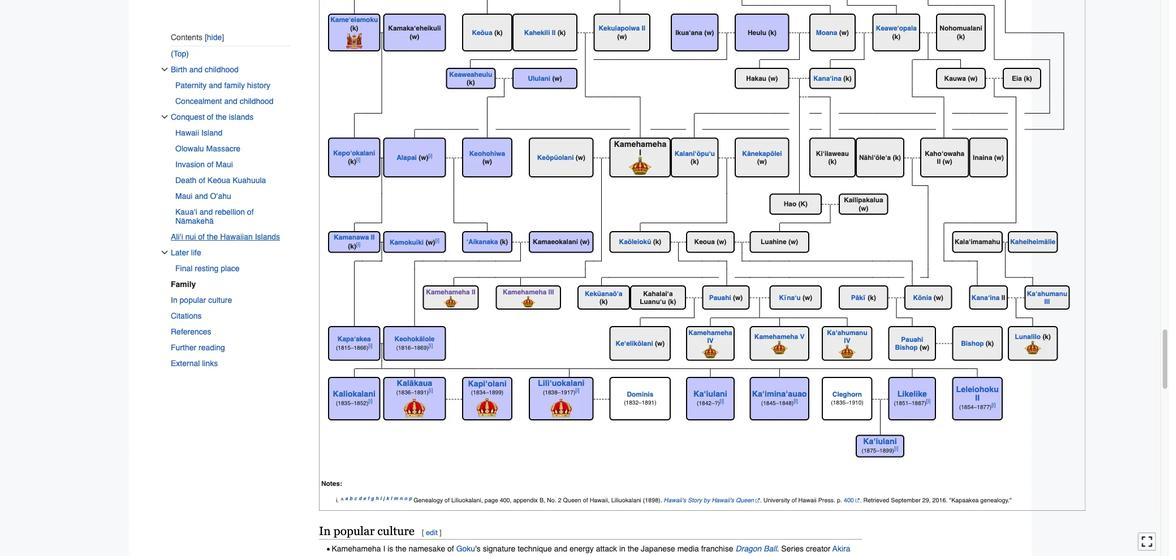 Task type: locate. For each thing, give the bounding box(es) containing it.
contents
[[171, 32, 203, 42]]

kanaʻina down the moana
[[814, 75, 842, 82]]

1 vertical spatial kaʻiulani link
[[864, 437, 897, 447]]

(w) right luahine
[[789, 239, 799, 246]]

(w) right ikuaʻana at the right
[[705, 29, 714, 36]]

[i] inside kaʻiulani (1875–1899) [i]
[[895, 446, 899, 452]]

and down maui and oʻahu
[[200, 208, 213, 217]]

0 vertical spatial hawaii
[[175, 128, 199, 137]]

1 vertical spatial maui
[[175, 192, 193, 201]]

iii inside kaʻahumanu iii
[[1045, 299, 1051, 306]]

concealment and childhood link
[[175, 93, 291, 109]]

(k) inside kameʻeiamoku (k)
[[350, 25, 359, 32]]

kamehameha iii link
[[503, 289, 554, 296]]

iv inside kamehameha iv
[[708, 338, 714, 345]]

0 vertical spatial kaʻiulani link
[[694, 390, 728, 399]]

(k) for kameʻeiamoku (k)
[[350, 25, 359, 32]]

kepoʻokalani link
[[333, 150, 375, 157]]

kaʻahumanu down pākī link
[[828, 330, 868, 337]]

maui and oʻahu link
[[175, 188, 291, 204]]

(k) for ʻaikanaka (k)
[[500, 239, 508, 246]]

[i] inside kamanawa ii (k) [i]
[[356, 242, 361, 248]]

(w) for pauahi (w)
[[734, 295, 743, 302]]

and for birth
[[189, 65, 203, 74]]

ii down kahoʻowaha
[[938, 158, 941, 166]]

iv inside kaʻahumanu iv
[[845, 338, 851, 345]]

ii
[[642, 25, 646, 32], [552, 29, 556, 36], [938, 158, 941, 166], [371, 234, 375, 242], [472, 289, 476, 296], [1002, 295, 1006, 302], [976, 394, 980, 403]]

(w) for hakau (w)
[[769, 75, 778, 82]]

aliʻi nui of the hawaiian islands link
[[171, 229, 291, 245]]

(w) right keoua
[[717, 239, 727, 246]]

iv for kaʻahumanu iv
[[845, 338, 851, 345]]

queen left university
[[736, 498, 754, 505]]

and for kauaʻi
[[200, 208, 213, 217]]

[i] inside kaʻiulani (1842–?) [i]
[[720, 399, 724, 405]]

(k) inside kalaniʻōpuʻu (k)
[[691, 158, 699, 166]]

childhood up paternity and family history
[[205, 65, 239, 74]]

g
[[371, 497, 374, 502]]

[i] for kaʻiulani (1842–?) [i]
[[720, 399, 724, 405]]

of right nui
[[198, 233, 205, 242]]

and up concealment and childhood
[[209, 81, 222, 90]]

(w) inside kamokuiki (w) [i]
[[426, 239, 436, 247]]

kamehameha v link
[[755, 334, 805, 341]]

[i] inside kaʻiminaʻauao (1845–1848) [i]
[[794, 399, 798, 405]]

[i] inside kaliokalani (1835–1852) [i]
[[369, 399, 373, 405]]

kamehameha for iii
[[503, 289, 547, 296]]

(k) down kahalaiʻa
[[668, 299, 677, 306]]

[i] for kaʻiulani (1875–1899) [i]
[[895, 446, 899, 452]]

lunalilo
[[1016, 334, 1041, 341]]

(k) right kahekili ii link
[[558, 29, 566, 36]]

[i] for kamokuiki (w) [i]
[[436, 238, 440, 244]]

. right 400
[[861, 498, 862, 505]]

(w) inside kahoʻowaha ii (w)
[[943, 158, 953, 166]]

2 iv from the left
[[845, 338, 851, 345]]

aliʻi
[[171, 233, 183, 242]]

childhood for birth and childhood
[[205, 65, 239, 74]]

1 horizontal spatial maui
[[216, 160, 233, 169]]

(k) down keaweaheulu link
[[467, 79, 475, 86]]

x small image for conquest
[[161, 114, 168, 120]]

(k) down nohomualani
[[957, 33, 966, 40]]

1 vertical spatial popular
[[334, 525, 375, 538]]

[i] inside kamokuiki (w) [i]
[[436, 238, 440, 244]]

of inside 'link'
[[198, 233, 205, 242]]

childhood down history at the top of the page
[[240, 97, 274, 106]]

0 horizontal spatial bishop
[[896, 344, 918, 352]]

0 horizontal spatial maui
[[175, 192, 193, 201]]

luahine
[[761, 239, 787, 246]]

page
[[485, 498, 498, 505]]

ii for kahekili
[[552, 29, 556, 36]]

(w) down kailipakalua
[[859, 205, 869, 212]]

0 horizontal spatial in popular culture
[[171, 296, 232, 305]]

(w) inside kekuiapoiwa ii (w)
[[618, 33, 627, 40]]

(w) inside kamakaʻeheikuli (w)
[[410, 33, 420, 40]]

kanaʻina link up bishop (k)
[[972, 295, 1000, 302]]

1 horizontal spatial culture
[[378, 525, 415, 538]]

i left kalaniʻōpuʻu link on the top of the page
[[640, 148, 642, 158]]

final
[[175, 264, 193, 273]]

of up island
[[207, 113, 214, 122]]

kaʻiminaʻauao
[[753, 390, 807, 399]]

kaʻiulani link up (1842–?)
[[694, 390, 728, 399]]

paternity and family history link
[[175, 77, 291, 93]]

iv down pauahi link
[[708, 338, 714, 345]]

conquest of the islands
[[171, 113, 254, 122]]

[i] for kepoʻokalani (k) [i]
[[356, 157, 361, 163]]

(k)
[[799, 201, 808, 208]]

0 horizontal spatial iv
[[708, 338, 714, 345]]

birth
[[171, 65, 187, 74]]

0 vertical spatial maui
[[216, 160, 233, 169]]

pauahi inside pauahi bishop (w)
[[902, 336, 924, 344]]

[i] inside 'leleiohoku ii (1854–1877) [i]'
[[992, 403, 996, 409]]

pauahi for (w)
[[710, 295, 732, 302]]

iii for kaʻahumanu iii
[[1045, 299, 1051, 306]]

ii for kamehameha
[[472, 289, 476, 296]]

0 vertical spatial i
[[640, 148, 642, 158]]

1 horizontal spatial kanaʻina link
[[972, 295, 1000, 302]]

attack
[[596, 545, 617, 554]]

(k) down kamanawa
[[348, 243, 356, 251]]

bishop (k)
[[962, 340, 995, 348]]

keōua up keaweaheulu link
[[472, 29, 493, 36]]

(w) down kahoʻowaha
[[943, 158, 953, 166]]

[i] link for (1842–?)
[[720, 399, 724, 405]]

cleghorn link
[[833, 392, 863, 399]]

1 vertical spatial iii
[[1045, 299, 1051, 306]]

ii right kahekili
[[552, 29, 556, 36]]

(w) down keohohiwa link
[[483, 158, 492, 166]]

hide button
[[205, 33, 224, 42]]

1 horizontal spatial popular
[[334, 525, 375, 538]]

kaheiheimālie link
[[1011, 239, 1056, 246]]

1 horizontal spatial childhood
[[240, 97, 274, 106]]

x small image left birth
[[161, 66, 168, 73]]

(k) for nāhiʻōleʻa (k)
[[893, 154, 902, 162]]

kanaʻina for (k)
[[814, 75, 842, 82]]

3 x small image from the top
[[161, 249, 168, 256]]

0 vertical spatial kanaʻina
[[814, 75, 842, 82]]

0 horizontal spatial kaʻiulani link
[[694, 390, 728, 399]]

(k) inside kahalaiʻa luanuʻu (k)
[[668, 299, 677, 306]]

and left oʻahu
[[195, 192, 208, 201]]

pauahi down kōnia link
[[902, 336, 924, 344]]

liliuokalani
[[612, 498, 642, 505]]

1 vertical spatial i
[[383, 545, 386, 554]]

ʻaikanaka (k)
[[467, 239, 508, 246]]

culture up is
[[378, 525, 415, 538]]

energy
[[570, 545, 594, 554]]

0 vertical spatial x small image
[[161, 66, 168, 73]]

0 vertical spatial kanaʻina link
[[814, 75, 842, 82]]

x small image left later
[[161, 249, 168, 256]]

kaʻiulani up (1875–1899)
[[864, 437, 897, 447]]

(w) right pauahi link
[[734, 295, 743, 302]]

(w) right keōpūolani
[[576, 154, 586, 162]]

1 horizontal spatial iii
[[1045, 299, 1051, 306]]

(k) inside the nohomualani (k)
[[957, 33, 966, 40]]

(1816–1869)
[[396, 345, 429, 352]]

iii down kamaeokalani
[[549, 289, 554, 296]]

ii inside kekuiapoiwa ii (w)
[[642, 25, 646, 32]]

kamokuiki link
[[390, 239, 424, 247]]

massacre
[[206, 144, 241, 153]]

pauahi up kamehameha iv at bottom right
[[710, 295, 732, 302]]

2 x small image from the top
[[161, 114, 168, 120]]

0 horizontal spatial pauahi
[[710, 295, 732, 302]]

[i] link for (1851–1887)
[[927, 399, 931, 405]]

0 horizontal spatial i
[[383, 545, 386, 554]]

0 horizontal spatial culture
[[208, 296, 232, 305]]

ii right kamanawa
[[371, 234, 375, 242]]

kaʻiulani up (1842–?)
[[694, 390, 728, 399]]

0 vertical spatial kaʻiulani
[[694, 390, 728, 399]]

kalaniʻōpuʻu (k)
[[675, 150, 715, 166]]

maui inside invasion of maui link
[[216, 160, 233, 169]]

29,
[[923, 498, 931, 505]]

0 horizontal spatial kaʻiulani
[[694, 390, 728, 399]]

ii up (1854–1877) at right bottom
[[976, 394, 980, 403]]

m link
[[394, 497, 398, 505]]

conquest
[[171, 113, 205, 122]]

and for maui
[[195, 192, 208, 201]]

(k) right kaōleiokū
[[654, 239, 662, 246]]

kahalaiʻa luanuʻu (k)
[[640, 291, 677, 306]]

[ edit ]
[[422, 529, 442, 538]]

kaʻiulani link for kaʻiulani (1842–?) [i]
[[694, 390, 728, 399]]

(k) inside kiʻilaweau (k)
[[829, 158, 837, 166]]

maui inside maui and oʻahu link
[[175, 192, 193, 201]]

kapaʻakea link
[[338, 336, 371, 343]]

400 link
[[844, 498, 861, 505]]

hide
[[207, 33, 222, 42]]

(k) down moana (w)
[[844, 75, 852, 82]]

(w) for keōpūolani (w)
[[576, 154, 586, 162]]

0 horizontal spatial queen
[[563, 498, 582, 505]]

[i] inside keohokālole (1816–1869) [i]
[[429, 343, 433, 349]]

(w) right kōnia
[[934, 295, 944, 302]]

0 horizontal spatial childhood
[[205, 65, 239, 74]]

(w) inside the kailipakalua (w)
[[859, 205, 869, 212]]

(k) right eia
[[1025, 75, 1033, 82]]

kīnaʻu link
[[780, 295, 801, 302]]

0 vertical spatial keōua
[[472, 29, 493, 36]]

[i] link for (1845–1848)
[[794, 399, 798, 405]]

1 vertical spatial kaʻahumanu
[[828, 330, 868, 337]]

pākī
[[852, 295, 867, 302]]

l
[[391, 497, 392, 502]]

[i] link for (1836–1891)
[[429, 388, 433, 394]]

0 vertical spatial in
[[171, 296, 178, 305]]

x small image for later
[[161, 249, 168, 256]]

1 vertical spatial kaʻiulani
[[864, 437, 897, 447]]

. left the kapaakea
[[946, 498, 948, 505]]

bishop up likelike
[[896, 344, 918, 352]]

hawaii's left story
[[664, 498, 687, 505]]

the down concealment and childhood
[[216, 113, 227, 122]]

(w) right kamaeokalani
[[580, 239, 590, 246]]

0 vertical spatial iii
[[549, 289, 554, 296]]

ululani (w)
[[528, 75, 562, 82]]

1 horizontal spatial queen
[[736, 498, 754, 505]]

kaʻiulani link for kaʻiulani (1875–1899) [i]
[[864, 437, 897, 447]]

(w) right inaina
[[995, 154, 1005, 162]]

university
[[764, 498, 790, 505]]

and left energy at bottom
[[554, 545, 568, 554]]

1 hawaii's from the left
[[664, 498, 687, 505]]

(k) right ʻaikanaka link
[[500, 239, 508, 246]]

kalākaua (1836–1891) [i]
[[396, 379, 433, 397]]

maui down death
[[175, 192, 193, 201]]

(k) right pākī
[[868, 295, 877, 302]]

400
[[844, 498, 855, 505]]

the down kauaʻi and rebellion of nāmakehā
[[207, 233, 218, 242]]

(w) right kamokuiki
[[426, 239, 436, 247]]

1 vertical spatial pauahi
[[902, 336, 924, 344]]

k
[[386, 497, 389, 502]]

ii inside kamanawa ii (k) [i]
[[371, 234, 375, 242]]

(w) right hakau
[[769, 75, 778, 82]]

hawaii's right by
[[712, 498, 735, 505]]

1 iv from the left
[[708, 338, 714, 345]]

1 vertical spatial keōua
[[208, 176, 231, 185]]

g link
[[371, 497, 374, 505]]

1 horizontal spatial in
[[319, 525, 331, 538]]

the
[[216, 113, 227, 122], [207, 233, 218, 242], [396, 545, 407, 554], [628, 545, 639, 554]]

1 vertical spatial childhood
[[240, 97, 274, 106]]

in popular culture up citations
[[171, 296, 232, 305]]

2 vertical spatial x small image
[[161, 249, 168, 256]]

0 vertical spatial pauahi
[[710, 295, 732, 302]]

kamanawa ii link
[[334, 234, 375, 242]]

inaina
[[974, 154, 993, 162]]

keaweʻopala (k)
[[877, 25, 917, 40]]

1 horizontal spatial kaʻiulani link
[[864, 437, 897, 447]]

(w) inside alapai (w) [i]
[[419, 155, 429, 162]]

hawaii
[[175, 128, 199, 137], [799, 498, 817, 505]]

(w) for kauwa (w)
[[969, 75, 978, 82]]

[i] for alapai (w) [i]
[[429, 153, 433, 159]]

in popular culture up is
[[319, 525, 415, 538]]

0 horizontal spatial kaʻahumanu
[[828, 330, 868, 337]]

press.
[[819, 498, 836, 505]]

kamehameha v
[[755, 334, 805, 341]]

(w) up likelike
[[920, 344, 930, 352]]

kaʻiulani for kaʻiulani (1875–1899) [i]
[[864, 437, 897, 447]]

kamanawa ii (k) [i]
[[334, 234, 375, 251]]

0 horizontal spatial kanaʻina link
[[814, 75, 842, 82]]

0 vertical spatial culture
[[208, 296, 232, 305]]

bishop
[[962, 340, 984, 348], [896, 344, 918, 352]]

iv right the 'v'
[[845, 338, 851, 345]]

0 horizontal spatial hawaii's
[[664, 498, 687, 505]]

bishop up leleiohoku at the bottom of page
[[962, 340, 984, 348]]

1 horizontal spatial hawaii
[[799, 498, 817, 505]]

n
[[400, 497, 403, 502]]

(w) for kailipakalua (w)
[[859, 205, 869, 212]]

kuahuula
[[233, 176, 266, 185]]

lunalilo link
[[1016, 334, 1041, 341]]

(w) right kīnaʻu link on the bottom right of page
[[803, 295, 813, 302]]

kanaʻina link for kanaʻina ii
[[972, 295, 1000, 302]]

1 horizontal spatial kaʻiulani
[[864, 437, 897, 447]]

nohomualani
[[940, 25, 983, 32]]

1 horizontal spatial hawaii's
[[712, 498, 735, 505]]

family link
[[171, 277, 299, 293]]

hakau (w)
[[747, 75, 778, 82]]

[i] inside alapai (w) [i]
[[429, 153, 433, 159]]

hawaii left the press.
[[799, 498, 817, 505]]

1 horizontal spatial in popular culture
[[319, 525, 415, 538]]

[i] inside the liliʻuokalani (1838–1917) [i]
[[576, 388, 580, 394]]

(w) down kānekapōlei link
[[758, 158, 767, 166]]

(1815–1866)
[[336, 345, 369, 352]]

liliuokalani,
[[452, 498, 483, 505]]

1 vertical spatial x small image
[[161, 114, 168, 120]]

and up paternity
[[189, 65, 203, 74]]

nāhiʻōleʻa
[[860, 154, 891, 162]]

1 vertical spatial in popular culture
[[319, 525, 415, 538]]

0 vertical spatial kaʻahumanu
[[1028, 291, 1068, 298]]

and inside kauaʻi and rebellion of nāmakehā
[[200, 208, 213, 217]]

(k) inside keaweaheulu (k)
[[467, 79, 475, 86]]

(k) down kameʻeiamoku link
[[350, 25, 359, 32]]

(k) inside kepoʻokalani (k) [i]
[[348, 159, 356, 166]]

1 horizontal spatial iv
[[845, 338, 851, 345]]

0 horizontal spatial iii
[[549, 289, 554, 296]]

external links
[[171, 359, 218, 368]]

kamehameha i
[[614, 140, 667, 158]]

kanaʻina up bishop (k)
[[972, 295, 1000, 302]]

(w) down kekuiapoiwa ii link
[[618, 33, 627, 40]]

series
[[782, 545, 804, 554]]

(k) inside kekūanaōʻa (k)
[[600, 299, 608, 306]]

1 vertical spatial kanaʻina
[[972, 295, 1000, 302]]

1 horizontal spatial kanaʻina
[[972, 295, 1000, 302]]

[i] inside kalākaua (1836–1891) [i]
[[429, 388, 433, 394]]

's
[[475, 545, 481, 554]]

0 horizontal spatial kanaʻina
[[814, 75, 842, 82]]

[i] inside the likelike (1851–1887) [i]
[[927, 399, 931, 405]]

1 vertical spatial culture
[[378, 525, 415, 538]]

nāhiʻōleʻa (k)
[[860, 154, 902, 162]]

kanaʻina link down the moana
[[814, 75, 842, 82]]

2 queen from the left
[[736, 498, 754, 505]]

kaʻiulani inside kaʻiulani (1875–1899) [i]
[[864, 437, 897, 447]]

popular up citations
[[180, 296, 206, 305]]

0 horizontal spatial keōua
[[208, 176, 231, 185]]

(w)
[[705, 29, 714, 36], [840, 29, 849, 36], [410, 33, 420, 40], [618, 33, 627, 40], [553, 75, 562, 82], [769, 75, 778, 82], [969, 75, 978, 82], [576, 154, 586, 162], [995, 154, 1005, 162], [419, 155, 429, 162], [483, 158, 492, 166], [758, 158, 767, 166], [943, 158, 953, 166], [859, 205, 869, 212], [580, 239, 590, 246], [717, 239, 727, 246], [789, 239, 799, 246], [426, 239, 436, 247], [734, 295, 743, 302], [803, 295, 813, 302], [934, 295, 944, 302], [655, 340, 665, 348], [920, 344, 930, 352]]

(k) right lunalilo
[[1043, 334, 1052, 341]]

of left the hawaii,
[[583, 498, 588, 505]]

(w) inside keohohiwa (w)
[[483, 158, 492, 166]]

queen right 2
[[563, 498, 582, 505]]

1 x small image from the top
[[161, 66, 168, 73]]

[i] inside kepoʻokalani (k) [i]
[[356, 157, 361, 163]]

0 vertical spatial in popular culture
[[171, 296, 232, 305]]

[i] inside kapaʻakea (1815–1866) [i]
[[369, 343, 373, 349]]

a link
[[345, 497, 348, 505]]

kailipakalua (w)
[[844, 197, 884, 212]]

1 horizontal spatial i
[[640, 148, 642, 158]]

kalākaua link
[[397, 379, 433, 389]]

japanese
[[641, 545, 676, 554]]

1 horizontal spatial pauahi
[[902, 336, 924, 344]]

(k) down kalaniʻōpuʻu link on the top of the page
[[691, 158, 699, 166]]

ii for leleiohoku
[[976, 394, 980, 403]]

kekūanaōʻa (k)
[[585, 291, 623, 306]]

kaʻiulani link up (1875–1899)
[[864, 437, 897, 447]]

0 horizontal spatial popular
[[180, 296, 206, 305]]

kamaeokalani (w)
[[533, 239, 590, 246]]

iii up lunalilo (k)
[[1045, 299, 1051, 306]]

fullscreen image
[[1142, 537, 1153, 548]]

culture up citations "link"
[[208, 296, 232, 305]]

i inside the kamehameha i
[[640, 148, 642, 158]]

of up maui and oʻahu
[[199, 176, 205, 185]]

(k) inside keaweʻopala (k)
[[893, 33, 901, 40]]

(w) inside kānekapōlei (w)
[[758, 158, 767, 166]]

of right university
[[792, 498, 797, 505]]

[i] for likelike (1851–1887) [i]
[[927, 399, 931, 405]]

(1835–1852)
[[336, 401, 369, 408]]

[i] link for (1875–1899)
[[895, 446, 899, 452]]

dragon
[[736, 545, 762, 554]]

ii inside kahoʻowaha ii (w)
[[938, 158, 941, 166]]

popular down c link
[[334, 525, 375, 538]]

(w) right alapai link on the top left
[[419, 155, 429, 162]]

(k) down the kepoʻokalani at top
[[348, 159, 356, 166]]

ii right kekuiapoiwa
[[642, 25, 646, 32]]

(k) for keōua (k)
[[495, 29, 503, 36]]

^ a b c d e f g h i j k l m n o p
[[341, 497, 412, 505]]

(k) down kekūanaōʻa link
[[600, 299, 608, 306]]

kahekili ii link
[[525, 29, 556, 36]]

(w) right kauwa
[[969, 75, 978, 82]]

(1832–1891)
[[624, 400, 657, 407]]

olowalu massacre
[[175, 144, 241, 153]]

aliʻi nui of the hawaiian islands
[[171, 233, 280, 242]]

x small image
[[161, 66, 168, 73], [161, 114, 168, 120], [161, 249, 168, 256]]

technique
[[518, 545, 552, 554]]

and
[[189, 65, 203, 74], [209, 81, 222, 90], [224, 97, 238, 106], [195, 192, 208, 201], [200, 208, 213, 217], [554, 545, 568, 554]]

1 vertical spatial kanaʻina link
[[972, 295, 1000, 302]]

ii inside 'leleiohoku ii (1854–1877) [i]'
[[976, 394, 980, 403]]

keōua up oʻahu
[[208, 176, 231, 185]]

ii down the ʻaikanaka
[[472, 289, 476, 296]]

d
[[359, 497, 362, 502]]

0 vertical spatial childhood
[[205, 65, 239, 74]]

ii for kamanawa
[[371, 234, 375, 242]]

pauahi link
[[710, 295, 732, 302]]

iii for kamehameha iii
[[549, 289, 554, 296]]

1 horizontal spatial kaʻahumanu
[[1028, 291, 1068, 298]]

0 horizontal spatial in
[[171, 296, 178, 305]]

(w) for luahine (w)
[[789, 239, 799, 246]]

the inside aliʻi nui of the hawaiian islands 'link'
[[207, 233, 218, 242]]

(w) for kānekapōlei (w)
[[758, 158, 767, 166]]

x small image left conquest
[[161, 114, 168, 120]]

(w) right ululani link
[[553, 75, 562, 82]]

kaʻahumanu
[[1028, 291, 1068, 298], [828, 330, 868, 337]]

(k) right heulu
[[769, 29, 777, 36]]

and up conquest of the islands link
[[224, 97, 238, 106]]

(k) right the nāhiʻōleʻa
[[893, 154, 902, 162]]



Task type: describe. For each thing, give the bounding box(es) containing it.
likelike
[[898, 390, 928, 399]]

kapaakea
[[952, 498, 979, 505]]

kaʻahumanu for iv
[[828, 330, 868, 337]]

kamehameha ii link
[[426, 289, 476, 296]]

dragon ball link
[[736, 545, 777, 554]]

kamokuiki
[[390, 239, 424, 247]]

(k) for nohomualani (k)
[[957, 33, 966, 40]]

of down "olowalu massacre"
[[207, 160, 214, 169]]

keaweaheulu (k)
[[450, 71, 493, 86]]

(k) inside kamanawa ii (k) [i]
[[348, 243, 356, 251]]

moana
[[817, 29, 838, 36]]

(k) for kepoʻokalani (k) [i]
[[348, 159, 356, 166]]

v
[[801, 334, 805, 341]]

kaōleiokū link
[[619, 239, 652, 246]]

keohohiwa
[[470, 150, 506, 158]]

(1845–1848)
[[762, 401, 794, 408]]

keʻelikōlani (w)
[[616, 340, 665, 348]]

p.
[[838, 498, 843, 505]]

of left goku link
[[448, 545, 454, 554]]

h link
[[376, 497, 379, 505]]

namesake
[[409, 545, 446, 554]]

(k) for bishop (k)
[[986, 340, 995, 348]]

signature
[[483, 545, 516, 554]]

(k) for kaōleiokū (k)
[[654, 239, 662, 246]]

f
[[368, 497, 369, 502]]

ikuaʻana (w)
[[676, 29, 714, 36]]

the right is
[[396, 545, 407, 554]]

cleghorn (1835–1910)
[[832, 392, 864, 407]]

2 hawaii's from the left
[[712, 498, 735, 505]]

ii for kahoʻowaha
[[938, 158, 941, 166]]

x small image for birth
[[161, 66, 168, 73]]

(w) for inaina (w)
[[995, 154, 1005, 162]]

of inside kauaʻi and rebellion of nāmakehā
[[247, 208, 254, 217]]

(w) for kīnaʻu (w)
[[803, 295, 813, 302]]

0 horizontal spatial hawaii
[[175, 128, 199, 137]]

(w) for ikuaʻana (w)
[[705, 29, 714, 36]]

kameʻeiamoku link
[[331, 17, 378, 24]]

nāmakehā
[[175, 217, 214, 226]]

1 vertical spatial in
[[319, 525, 331, 538]]

m
[[394, 497, 398, 502]]

(w) for kamakaʻeheikuli (w)
[[410, 33, 420, 40]]

references link
[[171, 324, 291, 340]]

e
[[363, 497, 366, 502]]

i for kamehameha i is the namesake of goku 's signature technique and energy attack in the japanese media franchise dragon ball . series creator
[[383, 545, 386, 554]]

(w) for keʻelikōlani (w)
[[655, 340, 665, 348]]

(w) for keoua (w)
[[717, 239, 727, 246]]

and for paternity
[[209, 81, 222, 90]]

kaʻahumanu for iii
[[1028, 291, 1068, 298]]

(k) for keaweaheulu (k)
[[467, 79, 475, 86]]

kamehameha for iv
[[689, 330, 733, 337]]

pauahi for bishop
[[902, 336, 924, 344]]

keohohiwa link
[[470, 150, 506, 158]]

(w) for alapai (w) [i]
[[419, 155, 429, 162]]

ikuaʻana
[[676, 29, 703, 36]]

(k) for kalaniʻōpuʻu (k)
[[691, 158, 699, 166]]

. left the series
[[777, 545, 780, 554]]

later life
[[171, 248, 201, 257]]

kaʻahumanu iii link
[[1028, 291, 1068, 306]]

kamehameha for ii
[[426, 289, 470, 296]]

[i] link for (1815–1866)
[[369, 343, 373, 349]]

likelike (1851–1887) [i]
[[894, 390, 931, 408]]

kamehameha for i
[[614, 140, 667, 149]]

kauwa
[[945, 75, 967, 82]]

(k) for pākī (k)
[[868, 295, 877, 302]]

(w) for kamaeokalani (w)
[[580, 239, 590, 246]]

keʻelikōlani link
[[616, 340, 654, 348]]

death
[[175, 176, 197, 185]]

[i] link for (1816–1869)
[[429, 343, 433, 349]]

kamehameha for v
[[755, 334, 799, 341]]

keʻelikōlani
[[616, 340, 654, 348]]

n link
[[400, 497, 403, 505]]

kekuiapoiwa ii link
[[599, 25, 646, 32]]

bishop inside pauahi bishop (w)
[[896, 344, 918, 352]]

appendix
[[514, 498, 538, 505]]

kamehameha iv link
[[689, 330, 733, 345]]

alapai link
[[397, 155, 417, 162]]

[i] link for (1838–1917)
[[576, 388, 580, 394]]

(w) for kamokuiki (w) [i]
[[426, 239, 436, 247]]

[i] for kaʻiminaʻauao (1845–1848) [i]
[[794, 399, 798, 405]]

(1834–1899)
[[471, 390, 504, 397]]

[i] link for (1835–1852)
[[369, 399, 373, 405]]

keaweaheulu link
[[450, 71, 493, 78]]

(k) for kiʻilaweau (k)
[[829, 158, 837, 166]]

400,
[[500, 498, 512, 505]]

childhood for concealment and childhood
[[240, 97, 274, 106]]

(k) for keaweʻopala (k)
[[893, 33, 901, 40]]

by
[[704, 498, 711, 505]]

kalaʻimamahu
[[955, 239, 1001, 246]]

and for concealment
[[224, 97, 238, 106]]

kaʻiulani (1842–?) [i]
[[694, 390, 728, 408]]

(k) for heulu (k)
[[769, 29, 777, 36]]

(w) for ululani (w)
[[553, 75, 562, 82]]

kapiʻolani (1834–1899)
[[468, 380, 507, 397]]

kapiʻolani
[[468, 380, 507, 389]]

[i] for keohokālole (1816–1869) [i]
[[429, 343, 433, 349]]

ii for kanaʻina
[[1002, 295, 1006, 302]]

k link
[[386, 497, 389, 505]]

the inside conquest of the islands link
[[216, 113, 227, 122]]

keaweaheulu
[[450, 71, 493, 78]]

kekūanaōʻa
[[585, 291, 623, 298]]

[i] for liliʻuokalani (1838–1917) [i]
[[576, 388, 580, 394]]

1 queen from the left
[[563, 498, 582, 505]]

(k) for eia (k)
[[1025, 75, 1033, 82]]

2016
[[933, 498, 946, 505]]

invasion
[[175, 160, 205, 169]]

conquest of the islands link
[[171, 109, 291, 125]]

[i] for kapaʻakea (1815–1866) [i]
[[369, 343, 373, 349]]

(w) for moana (w)
[[840, 29, 849, 36]]

liliʻuokalani link
[[538, 379, 585, 389]]

keōua link
[[472, 29, 493, 36]]

[i] for kaliokalani (1835–1852) [i]
[[369, 399, 373, 405]]

1 vertical spatial hawaii
[[799, 498, 817, 505]]

further reading link
[[171, 340, 291, 356]]

alapai
[[397, 155, 417, 162]]

kanaʻina link for kanaʻina (k)
[[814, 75, 842, 82]]

(top)
[[171, 49, 189, 58]]

kaʻahumanu iv
[[828, 330, 868, 345]]

1 horizontal spatial bishop
[[962, 340, 984, 348]]

inaina (w)
[[974, 154, 1005, 162]]

kamaeokalani
[[533, 239, 578, 246]]

kamehameha i is the namesake of goku 's signature technique and energy attack in the japanese media franchise dragon ball . series creator
[[332, 545, 833, 554]]

dominis link
[[627, 392, 654, 399]]

kaʻiulani for kaʻiulani (1842–?) [i]
[[694, 390, 728, 399]]

edit link
[[426, 529, 438, 538]]

franchise
[[702, 545, 734, 554]]

hawaii island link
[[175, 125, 291, 141]]

final resting place
[[175, 264, 240, 273]]

(k) for lunalilo (k)
[[1043, 334, 1052, 341]]

akira
[[332, 545, 851, 557]]

1 horizontal spatial keōua
[[472, 29, 493, 36]]

(w) inside pauahi bishop (w)
[[920, 344, 930, 352]]

[i] link for (1854–1877)
[[992, 403, 996, 409]]

. university of hawaii press. p. 400
[[761, 498, 855, 505]]

kalaniʻōpuʻu link
[[675, 150, 715, 158]]

hakau
[[747, 75, 767, 82]]

birth and childhood
[[171, 65, 239, 74]]

iv for kamehameha iv
[[708, 338, 714, 345]]

eia
[[1013, 75, 1023, 82]]

0 vertical spatial popular
[[180, 296, 206, 305]]

keohohiwa (w)
[[470, 150, 506, 166]]

ii for kekuiapoiwa
[[642, 25, 646, 32]]

kaliokalani (1835–1852) [i]
[[333, 390, 376, 408]]

heulu
[[748, 29, 767, 36]]

[i] for kalākaua (1836–1891) [i]
[[429, 388, 433, 394]]

of right genealogy
[[445, 498, 450, 505]]

kōnia
[[914, 295, 932, 302]]

(w) for kōnia (w)
[[934, 295, 944, 302]]

kaōleiokū
[[619, 239, 652, 246]]

(w) for keohohiwa (w)
[[483, 158, 492, 166]]

p link
[[409, 497, 412, 505]]

keoua
[[695, 239, 715, 246]]

genealogy.
[[981, 498, 1010, 505]]

in
[[620, 545, 626, 554]]

(k) for kanaʻina (k)
[[844, 75, 852, 82]]

dominis (1832–1891)
[[624, 392, 657, 407]]

i for kamehameha i
[[640, 148, 642, 158]]

(1838–1917)
[[543, 390, 576, 397]]

kapaʻakea
[[338, 336, 371, 343]]

goku
[[457, 545, 475, 554]]

(1842–?)
[[697, 401, 720, 408]]

(k) for kekūanaōʻa (k)
[[600, 299, 608, 306]]

links
[[202, 359, 218, 368]]

. left university
[[761, 498, 762, 505]]

kanaʻina for ii
[[972, 295, 1000, 302]]

the right the in
[[628, 545, 639, 554]]



Task type: vqa. For each thing, say whether or not it's contained in the screenshot.


